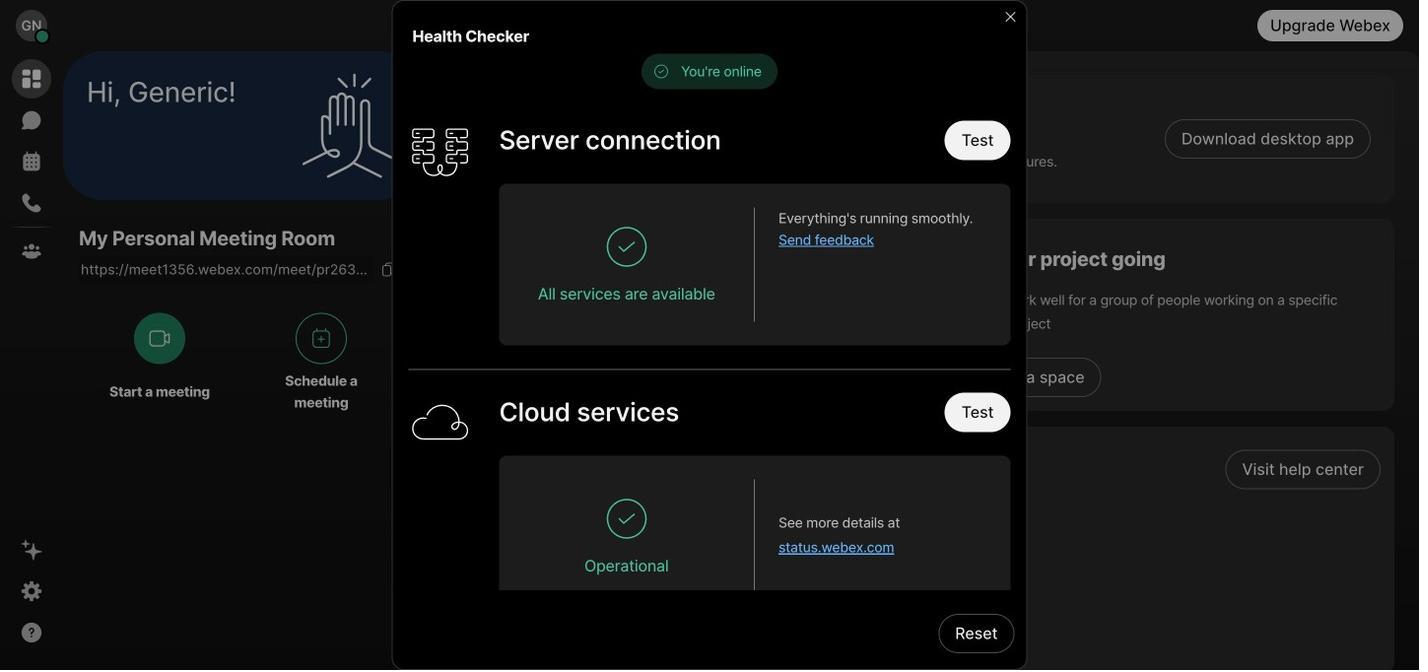 Task type: locate. For each thing, give the bounding box(es) containing it.
2 list item from the top
[[462, 491, 1395, 533]]

None text field
[[79, 256, 375, 283]]

list item
[[462, 449, 1395, 491], [462, 491, 1395, 533], [462, 533, 1395, 576], [462, 576, 1395, 618], [462, 618, 1395, 661]]

navigation
[[0, 51, 63, 671]]

1 list item from the top
[[462, 449, 1395, 491]]

server connection image
[[409, 121, 472, 184]]

webex tab list
[[12, 59, 51, 271]]

cloud services image
[[409, 393, 472, 456]]

3 list item from the top
[[462, 533, 1395, 576]]



Task type: describe. For each thing, give the bounding box(es) containing it.
5 list item from the top
[[462, 618, 1395, 661]]

4 list item from the top
[[462, 576, 1395, 618]]



Task type: vqa. For each thing, say whether or not it's contained in the screenshot.
first list item from the bottom
yes



